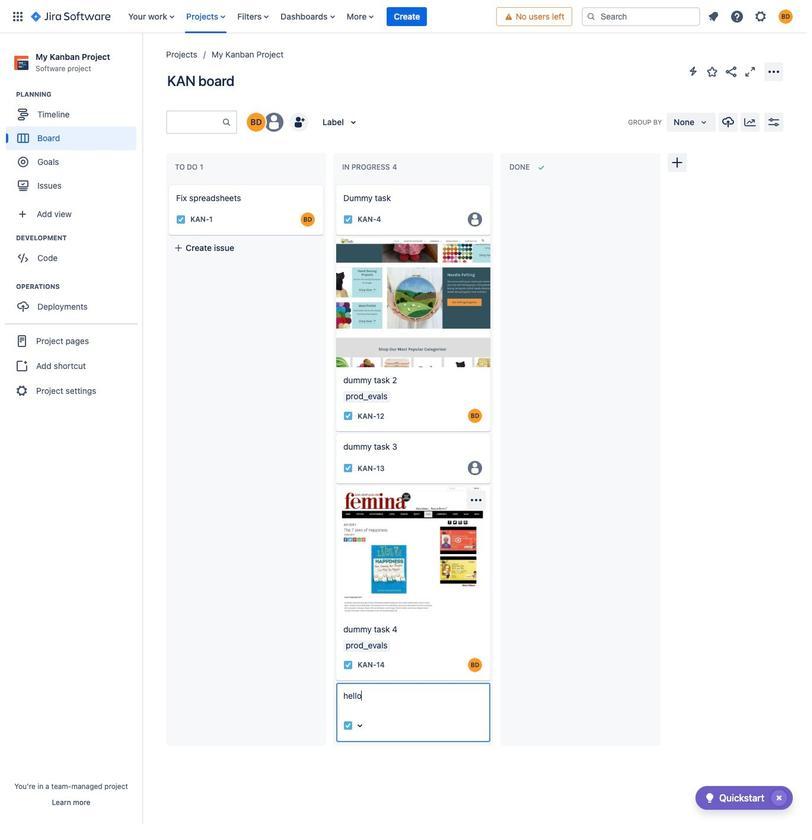Task type: locate. For each thing, give the bounding box(es) containing it.
0 horizontal spatial create issue image
[[161, 177, 175, 191]]

heading for group corresponding to development image
[[16, 233, 142, 243]]

group for "operations" image
[[6, 282, 142, 322]]

group for planning icon
[[6, 90, 142, 201]]

list
[[122, 0, 497, 33], [703, 6, 801, 27]]

star kan board image
[[706, 64, 720, 79]]

heading for group associated with "operations" image
[[16, 282, 142, 292]]

primary element
[[7, 0, 497, 33]]

view settings image
[[767, 115, 782, 129]]

insights image
[[744, 115, 758, 129]]

import image
[[722, 115, 736, 129]]

1 task image from the top
[[344, 215, 353, 224]]

0 horizontal spatial list
[[122, 0, 497, 33]]

create issue image
[[161, 177, 175, 191], [328, 478, 342, 492]]

heading
[[16, 90, 142, 99], [16, 233, 142, 243], [16, 282, 142, 292]]

in progress element
[[342, 163, 400, 172]]

planning image
[[2, 87, 16, 102]]

heading for group for planning icon
[[16, 90, 142, 99]]

1 vertical spatial create issue image
[[328, 478, 342, 492]]

automations menu button icon image
[[687, 64, 701, 78]]

settings image
[[754, 9, 769, 23]]

1 horizontal spatial task image
[[344, 660, 353, 670]]

1 vertical spatial heading
[[16, 233, 142, 243]]

None search field
[[582, 7, 701, 26]]

sidebar navigation image
[[129, 47, 156, 71]]

3 heading from the top
[[16, 282, 142, 292]]

jira software image
[[31, 9, 111, 23], [31, 9, 111, 23]]

1 horizontal spatial create issue image
[[328, 478, 342, 492]]

2 vertical spatial heading
[[16, 282, 142, 292]]

1 heading from the top
[[16, 90, 142, 99]]

group for development image
[[6, 233, 142, 274]]

2 heading from the top
[[16, 233, 142, 243]]

Search this board text field
[[167, 112, 222, 133]]

task image
[[176, 215, 186, 224], [344, 660, 353, 670]]

0 vertical spatial task image
[[176, 215, 186, 224]]

create issue image
[[328, 177, 342, 191]]

goal image
[[18, 157, 28, 167]]

banner
[[0, 0, 808, 33]]

0 vertical spatial create issue image
[[161, 177, 175, 191]]

enter full screen image
[[744, 64, 758, 79]]

2 task image from the top
[[344, 412, 353, 421]]

0 vertical spatial heading
[[16, 90, 142, 99]]

list item
[[387, 0, 428, 33]]

task image
[[344, 215, 353, 224], [344, 412, 353, 421], [344, 464, 353, 473], [344, 721, 353, 731]]

group
[[6, 90, 142, 201], [6, 233, 142, 274], [6, 282, 142, 322], [5, 324, 138, 408]]

sidebar element
[[0, 33, 142, 824]]

dismiss quickstart image
[[770, 789, 789, 808]]

development image
[[2, 231, 16, 245]]



Task type: vqa. For each thing, say whether or not it's contained in the screenshot.
the bottom Create issue icon
no



Task type: describe. For each thing, give the bounding box(es) containing it.
your profile and settings image
[[779, 9, 794, 23]]

Search field
[[582, 7, 701, 26]]

What needs to be done? - Press the "Enter" key to submit or the "Escape" key to cancel. text field
[[344, 690, 484, 714]]

1 horizontal spatial list
[[703, 6, 801, 27]]

create column image
[[671, 156, 685, 170]]

help image
[[731, 9, 745, 23]]

check image
[[703, 791, 718, 805]]

3 task image from the top
[[344, 464, 353, 473]]

1 vertical spatial task image
[[344, 660, 353, 670]]

add people image
[[292, 115, 306, 129]]

notifications image
[[707, 9, 721, 23]]

operations image
[[2, 280, 16, 294]]

0 horizontal spatial task image
[[176, 215, 186, 224]]

search image
[[587, 12, 597, 21]]

more actions for kan-14 dummy task 4 image
[[470, 493, 484, 508]]

more actions image
[[767, 64, 782, 79]]

4 task image from the top
[[344, 721, 353, 731]]

to do element
[[175, 163, 206, 172]]

appswitcher icon image
[[11, 9, 25, 23]]



